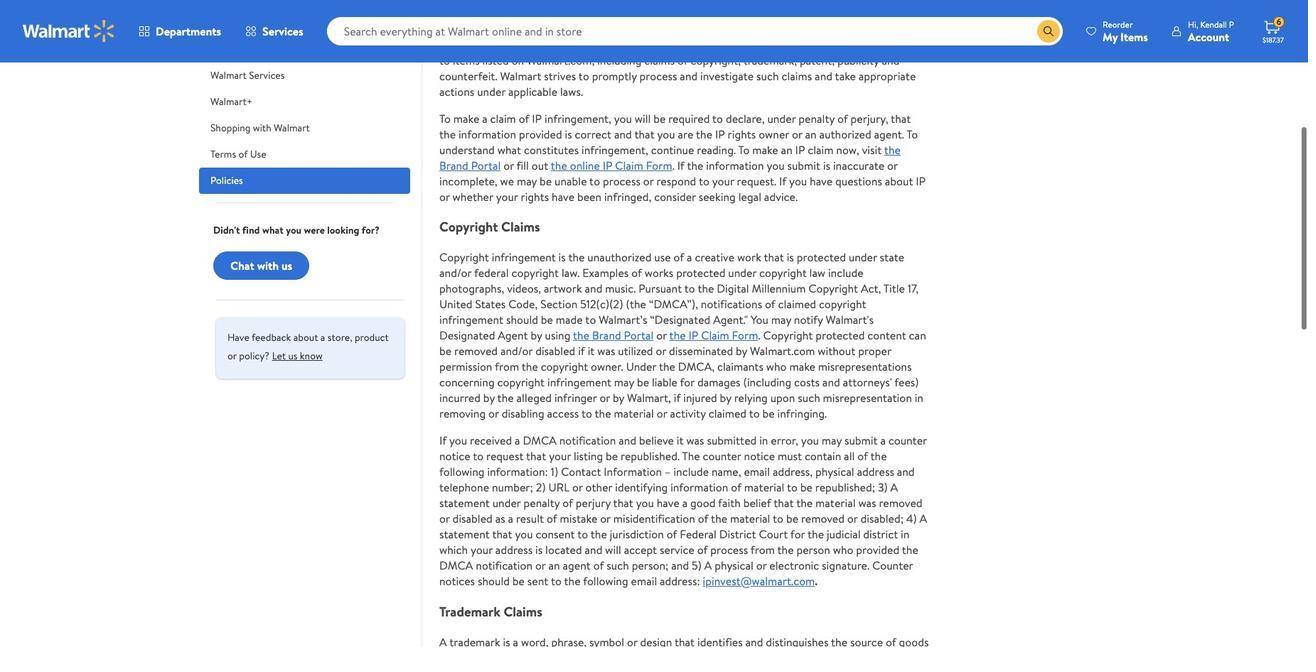 Task type: locate. For each thing, give the bounding box(es) containing it.
1 vertical spatial for
[[680, 375, 695, 390]]

submit
[[787, 158, 820, 173], [845, 433, 878, 449]]

of right "notifications"
[[765, 297, 775, 312]]

information inside if you received a dmca notification and believe it was submitted in error, you may submit a counter notice to request that your listing be republished. the counter notice must contain all of the following information: 1) contact information – include name, email address, physical address and telephone number; 2) url or other identifying information of material to be republished; 3) a statement under penalty of perjury that you have a good faith belief that the material was removed or disabled as a result of mistake or misidentification of the material to be removed or disabled; 4) a statement that you consent to the jurisdiction of federal district court for the judicial district in which your address is located and will accept service of process from the person who provided the dmca notification or an agent of such person; and 5) a physical or electronic signature. counter notices should be sent to the following email address:
[[670, 480, 728, 496]]

online
[[479, 37, 509, 52], [570, 158, 600, 173]]

0 horizontal spatial online
[[479, 37, 509, 52]]

infringement inside for owners of ip rights to report legitimate claims of infringement as to items listed on walmart.com, including claims of copyright, trademark, patent, publicity and counterfeit. walmart strives to promptly process and investigate such claims and take appropriate actions under applicable laws.
[[842, 37, 906, 52]]

1 horizontal spatial in
[[901, 527, 910, 543]]

1 vertical spatial form
[[646, 158, 672, 173]]

address down result
[[495, 543, 533, 558]]

for inside for owners of ip rights to report legitimate claims of infringement as to items listed on walmart.com, including claims of copyright, trademark, patent, publicity and counterfeit. walmart strives to promptly process and investigate such claims and take appropriate actions under applicable laws.
[[584, 37, 598, 52]]

0 horizontal spatial physical
[[715, 558, 753, 574]]

0 horizontal spatial from
[[495, 359, 519, 375]]

1 vertical spatial &
[[247, 42, 253, 56]]

should up trademark claims
[[478, 574, 510, 589]]

be left required
[[653, 111, 666, 126]]

or fill out the online ip claim form
[[501, 158, 672, 173]]

the brand portal link for or fill out the online ip claim form
[[439, 142, 901, 173]]

infringement up appropriate
[[842, 37, 906, 52]]

1 vertical spatial claims
[[504, 603, 542, 621]]

(including
[[743, 375, 791, 390]]

infringement, down 'laws.'
[[545, 111, 611, 126]]

have
[[227, 331, 249, 345]]

0 horizontal spatial form
[[555, 37, 581, 52]]

1 horizontal spatial penalty
[[799, 111, 835, 126]]

republished.
[[621, 449, 680, 464]]

telephone
[[439, 480, 489, 496]]

1 horizontal spatial submit
[[845, 433, 878, 449]]

the inside the brand portal
[[884, 142, 901, 158]]

infringed,
[[604, 189, 651, 205]]

1 vertical spatial the online ip claim form link
[[551, 158, 672, 173]]

items
[[453, 52, 480, 68]]

a left good
[[682, 496, 688, 511]]

others
[[724, 21, 755, 37]]

you
[[751, 312, 768, 328]]

form up strives
[[555, 37, 581, 52]]

appropriate
[[859, 68, 916, 84]]

as inside if you received a dmca notification and believe it was submitted in error, you may submit a counter notice to request that your listing be republished. the counter notice must contain all of the following information: 1) contact information – include name, email address, physical address and telephone number; 2) url or other identifying information of material to be republished; 3) a statement under penalty of perjury that you have a good faith belief that the material was removed or disabled as a result of mistake or misidentification of the material to be removed or disabled; 4) a statement that you consent to the jurisdiction of federal district court for the judicial district in which your address is located and will accept service of process from the person who provided the dmca notification or an agent of such person; and 5) a physical or electronic signature. counter notices should be sent to the following email address:
[[495, 511, 505, 527]]

by left relying
[[720, 390, 731, 406]]

email right name, at the bottom of page
[[744, 464, 770, 480]]

removed up district
[[879, 496, 922, 511]]

electronic
[[769, 558, 819, 574]]

1 horizontal spatial and/or
[[500, 343, 533, 359]]

penalty inside if you received a dmca notification and believe it was submitted in error, you may submit a counter notice to request that your listing be republished. the counter notice must contain all of the following information: 1) contact information – include name, email address, physical address and telephone number; 2) url or other identifying information of material to be republished; 3) a statement under penalty of perjury that you have a good faith belief that the material was removed or disabled as a result of mistake or misidentification of the material to be removed or disabled; 4) a statement that you consent to the jurisdiction of federal district court for the judicial district in which your address is located and will accept service of process from the person who provided the dmca notification or an agent of such person; and 5) a physical or electronic signature. counter notices should be sent to the following email address:
[[524, 496, 560, 511]]

take
[[835, 68, 856, 84]]

1 vertical spatial make
[[752, 142, 778, 158]]

unauthorized
[[587, 250, 652, 265]]

use
[[654, 250, 671, 265]]

with
[[253, 121, 271, 135], [257, 258, 279, 274]]

removing
[[439, 406, 486, 422]]

be right listing
[[606, 449, 618, 464]]

with right chat
[[257, 258, 279, 274]]

0 vertical spatial such
[[756, 68, 779, 84]]

set
[[797, 21, 812, 37]]

your
[[712, 173, 734, 189], [496, 189, 518, 205], [549, 449, 571, 464], [471, 543, 493, 558]]

removed up concerning
[[454, 343, 498, 359]]

copyright up the 'walmart's'
[[809, 281, 858, 297]]

0 horizontal spatial portal
[[471, 158, 501, 173]]

under inside to make a claim of ip infringement, you will be required to declare, under penalty of perjury, that the information provided is correct and that you are the ip rights owner or an authorized agent. to understand what constitutes infringement, continue reading. to make an ip claim now, visit
[[767, 111, 796, 126]]

the brand portal link
[[439, 142, 901, 173], [573, 328, 654, 343]]

1 vertical spatial penalty
[[524, 496, 560, 511]]

portal up whether
[[471, 158, 501, 173]]

0 vertical spatial brand
[[849, 21, 878, 37]]

2 vertical spatial for
[[790, 527, 805, 543]]

0 vertical spatial notification
[[559, 433, 616, 449]]

0 horizontal spatial if
[[439, 433, 447, 449]]

strives
[[544, 68, 576, 84]]

we
[[500, 173, 514, 189]]

1 horizontal spatial will
[[635, 111, 651, 126]]

from inside if you received a dmca notification and believe it was submitted in error, you may submit a counter notice to request that your listing be republished. the counter notice must contain all of the following information: 1) contact information – include name, email address, physical address and telephone number; 2) url or other identifying information of material to be republished; 3) a statement under penalty of perjury that you have a good faith belief that the material was removed or disabled as a result of mistake or misidentification of the material to be removed or disabled; 4) a statement that you consent to the jurisdiction of federal district court for the judicial district in which your address is located and will accept service of process from the person who provided the dmca notification or an agent of such person; and 5) a physical or electronic signature. counter notices should be sent to the following email address:
[[751, 543, 775, 558]]

and right costs
[[822, 375, 840, 390]]

and
[[758, 21, 776, 37], [439, 37, 457, 52], [882, 52, 900, 68], [680, 68, 698, 84], [815, 68, 833, 84], [614, 126, 632, 142], [585, 281, 603, 297], [822, 375, 840, 390], [619, 433, 636, 449], [897, 464, 915, 480], [585, 543, 602, 558], [671, 558, 689, 574]]

0 horizontal spatial in
[[759, 433, 768, 449]]

1 vertical spatial claim
[[615, 158, 643, 173]]

brand inside the brand portal
[[439, 158, 468, 173]]

process down walmart respects the intellectual property ("ip") rights of others and has set up the brand portal and the online ip claim form
[[640, 68, 677, 84]]

by
[[531, 328, 542, 343], [736, 343, 747, 359], [483, 390, 495, 406], [613, 390, 624, 406], [720, 390, 731, 406]]

was down the activity
[[686, 433, 704, 449]]

0 vertical spatial .
[[672, 158, 675, 173]]

be inside to make a claim of ip infringement, you will be required to declare, under penalty of perjury, that the information provided is correct and that you are the ip rights owner or an authorized agent. to understand what constitutes infringement, continue reading. to make an ip claim now, visit
[[653, 111, 666, 126]]

such down legitimate
[[756, 68, 779, 84]]

Walmart Site-Wide search field
[[327, 17, 1063, 45]]

infringement, up infringed,
[[582, 142, 648, 158]]

and inside to make a claim of ip infringement, you will be required to declare, under penalty of perjury, that the information provided is correct and that you are the ip rights owner or an authorized agent. to understand what constitutes infringement, continue reading. to make an ip claim now, visit
[[614, 126, 632, 142]]

2 horizontal spatial such
[[798, 390, 820, 406]]

such inside for owners of ip rights to report legitimate claims of infringement as to items listed on walmart.com, including claims of copyright, trademark, patent, publicity and counterfeit. walmart strives to promptly process and investigate such claims and take appropriate actions under applicable laws.
[[756, 68, 779, 84]]

up
[[815, 21, 827, 37]]

notice
[[439, 449, 470, 464], [744, 449, 775, 464]]

services down refunds
[[249, 68, 285, 82]]

2 horizontal spatial for
[[790, 527, 805, 543]]

1 horizontal spatial for
[[680, 375, 695, 390]]

0 vertical spatial address
[[857, 464, 894, 480]]

0 horizontal spatial make
[[453, 111, 479, 126]]

1 horizontal spatial such
[[756, 68, 779, 84]]

0 horizontal spatial following
[[439, 464, 485, 480]]

portal up the under
[[624, 328, 654, 343]]

under inside for owners of ip rights to report legitimate claims of infringement as to items listed on walmart.com, including claims of copyright, trademark, patent, publicity and counterfeit. walmart strives to promptly process and investigate such claims and take appropriate actions under applicable laws.
[[477, 84, 506, 99]]

walmart's
[[599, 312, 647, 328]]

information down the
[[670, 480, 728, 496]]

account up returns
[[210, 16, 247, 30]]

and left has
[[758, 21, 776, 37]]

from inside . copyright protected content can be removed and/or disabled if it was utilized or disseminated by walmart.com without proper permission from the copyright owner. under the dmca, claimants who make misrepresentations concerning copyright infringement may be liable for damages (including costs and attorneys' fees) incurred by the alleged infringer or by walmart, if injured by relying upon such misrepresentation in removing or disabling access to the material or activity claimed to be infringing.
[[495, 359, 519, 375]]

proper
[[858, 343, 891, 359]]

designated
[[439, 328, 495, 343]]

a right received
[[515, 433, 520, 449]]

in right district
[[901, 527, 910, 543]]

who right the person
[[833, 543, 853, 558]]

0 vertical spatial make
[[453, 111, 479, 126]]

1 horizontal spatial claimed
[[778, 297, 816, 312]]

ipin﻿ link
[[703, 574, 720, 589]]

1 horizontal spatial physical
[[815, 464, 854, 480]]

0 horizontal spatial claimed
[[709, 406, 747, 422]]

0 vertical spatial submit
[[787, 158, 820, 173]]

account inside account & payments link
[[210, 16, 247, 30]]

1 horizontal spatial notice
[[744, 449, 775, 464]]

if left injured
[[674, 390, 681, 406]]

claim down applicable
[[490, 111, 516, 126]]

content
[[868, 328, 906, 343]]

claim inside walmart respects the intellectual property ("ip") rights of others and has set up the brand portal and the online ip claim form
[[524, 37, 552, 52]]

0 horizontal spatial .
[[672, 158, 675, 173]]

1 vertical spatial claimed
[[709, 406, 747, 422]]

1 horizontal spatial claim
[[615, 158, 643, 173]]

chat with us
[[230, 258, 292, 274]]

legal
[[738, 189, 761, 205]]

as left result
[[495, 511, 505, 527]]

an
[[805, 126, 817, 142], [781, 142, 793, 158], [548, 558, 560, 574]]

dmca down disabling
[[523, 433, 557, 449]]

0 vertical spatial what
[[497, 142, 521, 158]]

examples
[[582, 265, 629, 281]]

will left accept
[[605, 543, 621, 558]]

. for the brand portal or the ip claim form
[[758, 328, 760, 343]]

0 vertical spatial it
[[588, 343, 595, 359]]

1 horizontal spatial as
[[909, 37, 919, 52]]

0 horizontal spatial claim
[[524, 37, 552, 52]]

counter right the
[[703, 449, 741, 464]]

make
[[453, 111, 479, 126], [752, 142, 778, 158], [789, 359, 815, 375]]

. inside '. if the information you submit is inaccurate or incomplete, we may be unable to process or respond to your request. if you have questions about ip or whether your rights have been infringed, consider seeking legal advice.'
[[672, 158, 675, 173]]

a inside copyright infringement is the unauthorized use of a creative work that is protected under state and/or federal copyright law. examples of works protected under copyright law include photographs, videos, artwork and music. pursuant to the digital millennium copyright act, title 17, united states code, section 512(c)(2) (the "dmca"), notifications of claimed copyright infringement should be made to walmart's "designated agent." you may notify walmart's designated agent by using
[[687, 250, 692, 265]]

1 vertical spatial services
[[249, 68, 285, 82]]

1 vertical spatial from
[[751, 543, 775, 558]]

applicable
[[508, 84, 557, 99]]

1 horizontal spatial provided
[[856, 543, 899, 558]]

you up jurisdiction
[[636, 496, 654, 511]]

1 horizontal spatial online
[[570, 158, 600, 173]]

with for walmart
[[253, 121, 271, 135]]

0 vertical spatial will
[[635, 111, 651, 126]]

walmart+
[[210, 95, 253, 109]]

copyright inside . copyright protected content can be removed and/or disabled if it was utilized or disseminated by walmart.com without proper permission from the copyright owner. under the dmca, claimants who make misrepresentations concerning copyright infringement may be liable for damages (including costs and attorneys' fees) incurred by the alleged infringer or by walmart, if injured by relying upon such misrepresentation in removing or disabling access to the material or activity claimed to be infringing.
[[763, 328, 813, 343]]

shopping
[[210, 121, 251, 135]]

0 vertical spatial physical
[[815, 464, 854, 480]]

1 horizontal spatial what
[[497, 142, 521, 158]]

information inside '. if the information you submit is inaccurate or incomplete, we may be unable to process or respond to your request. if you have questions about ip or whether your rights have been infringed, consider seeking legal advice.'
[[706, 158, 764, 173]]

0 horizontal spatial such
[[607, 558, 629, 574]]

trademark,
[[743, 52, 797, 68]]

access
[[547, 406, 579, 422]]

1 vertical spatial should
[[478, 574, 510, 589]]

contain
[[805, 449, 841, 464]]

0 horizontal spatial an
[[548, 558, 560, 574]]

.
[[672, 158, 675, 173], [758, 328, 760, 343], [815, 574, 818, 589]]

1 vertical spatial who
[[833, 543, 853, 558]]

0 vertical spatial online
[[479, 37, 509, 52]]

find
[[242, 223, 260, 237]]

as inside for owners of ip rights to report legitimate claims of infringement as to items listed on walmart.com, including claims of copyright, trademark, patent, publicity and counterfeit. walmart strives to promptly process and investigate such claims and take appropriate actions under applicable laws.
[[909, 37, 919, 52]]

0 vertical spatial portal
[[881, 21, 910, 37]]

photographs,
[[439, 281, 504, 297]]

information:
[[487, 464, 548, 480]]

1 vertical spatial process
[[603, 173, 640, 189]]

service
[[660, 543, 694, 558]]

a inside have feedback about a store, product or policy?
[[321, 331, 325, 345]]

0 vertical spatial from
[[495, 359, 519, 375]]

to right "access" at the bottom left of page
[[581, 406, 592, 422]]

to left declare,
[[712, 111, 723, 126]]

the inside '. if the information you submit is inaccurate or incomplete, we may be unable to process or respond to your request. if you have questions about ip or whether your rights have been infringed, consider seeking legal advice.'
[[687, 158, 703, 173]]

will left are
[[635, 111, 651, 126]]

may right you
[[771, 312, 791, 328]]

address right all
[[857, 464, 894, 480]]

copyright claims
[[439, 218, 540, 236]]

process inside '. if the information you submit is inaccurate or incomplete, we may be unable to process or respond to your request. if you have questions about ip or whether your rights have been infringed, consider seeking legal advice.'
[[603, 173, 640, 189]]

claim down "notifications"
[[701, 328, 729, 343]]

1 horizontal spatial from
[[751, 543, 775, 558]]

0 vertical spatial was
[[597, 343, 615, 359]]

make up request.
[[752, 142, 778, 158]]

believe
[[639, 433, 674, 449]]

0 horizontal spatial provided
[[519, 126, 562, 142]]

claim left now,
[[808, 142, 834, 158]]

artwork
[[544, 281, 582, 297]]

should inside if you received a dmca notification and believe it was submitted in error, you may submit a counter notice to request that your listing be republished. the counter notice must contain all of the following information: 1) contact information – include name, email address, physical address and telephone number; 2) url or other identifying information of material to be republished; 3) a statement under penalty of perjury that you have a good faith belief that the material was removed or disabled as a result of mistake or misidentification of the material to be removed or disabled; 4) a statement that you consent to the jurisdiction of federal district court for the judicial district in which your address is located and will accept service of process from the person who provided the dmca notification or an agent of such person; and 5) a physical or electronic signature. counter notices should be sent to the following email address:
[[478, 574, 510, 589]]

claimed down law
[[778, 297, 816, 312]]

what right find
[[262, 223, 284, 237]]

include inside if you received a dmca notification and believe it was submitted in error, you may submit a counter notice to request that your listing be republished. the counter notice must contain all of the following information: 1) contact information – include name, email address, physical address and telephone number; 2) url or other identifying information of material to be republished; 3) a statement under penalty of perjury that you have a good faith belief that the material was removed or disabled as a result of mistake or misidentification of the material to be removed or disabled; 4) a statement that you consent to the jurisdiction of federal district court for the judicial district in which your address is located and will accept service of process from the person who provided the dmca notification or an agent of such person; and 5) a physical or electronic signature. counter notices should be sent to the following email address:
[[674, 464, 709, 480]]

with for us
[[257, 258, 279, 274]]

investigate
[[700, 68, 754, 84]]

0 horizontal spatial disabled
[[453, 511, 493, 527]]

1 vertical spatial address
[[495, 543, 533, 558]]

1 horizontal spatial a
[[890, 480, 898, 496]]

you right error,
[[801, 433, 819, 449]]

& right returns
[[247, 42, 253, 56]]

1 vertical spatial as
[[495, 511, 505, 527]]

portal inside the brand portal
[[471, 158, 501, 173]]

0 horizontal spatial address
[[495, 543, 533, 558]]

dmca
[[523, 433, 557, 449], [439, 558, 473, 574]]

that right other
[[613, 496, 633, 511]]

what up "we"
[[497, 142, 521, 158]]

of inside walmart respects the intellectual property ("ip") rights of others and has set up the brand portal and the online ip claim form
[[710, 21, 721, 37]]

copyright
[[439, 218, 498, 236], [439, 250, 489, 265], [809, 281, 858, 297], [763, 328, 813, 343]]

digital
[[717, 281, 749, 297]]

0 vertical spatial &
[[249, 16, 256, 30]]

code,
[[508, 297, 538, 312]]

videos,
[[507, 281, 541, 297]]

2 horizontal spatial a
[[920, 511, 927, 527]]

a right all
[[880, 433, 886, 449]]

have down "–"
[[657, 496, 679, 511]]

under down information:
[[492, 496, 521, 511]]

5)
[[692, 558, 702, 574]]

have inside if you received a dmca notification and believe it was submitted in error, you may submit a counter notice to request that your listing be republished. the counter notice must contain all of the following information: 1) contact information – include name, email address, physical address and telephone number; 2) url or other identifying information of material to be republished; 3) a statement under penalty of perjury that you have a good faith belief that the material was removed or disabled as a result of mistake or misidentification of the material to be removed or disabled; 4) a statement that you consent to the jurisdiction of federal district court for the judicial district in which your address is located and will accept service of process from the person who provided the dmca notification or an agent of such person; and 5) a physical or electronic signature. counter notices should be sent to the following email address:
[[657, 496, 679, 511]]

0 vertical spatial following
[[439, 464, 485, 480]]

brand up whether
[[439, 158, 468, 173]]

signature.
[[822, 558, 870, 574]]

liable
[[652, 375, 677, 390]]

rights inside to make a claim of ip infringement, you will be required to declare, under penalty of perjury, that the information provided is correct and that you are the ip rights owner or an authorized agent. to understand what constitutes infringement, continue reading. to make an ip claim now, visit
[[728, 126, 756, 142]]

notice up telephone
[[439, 449, 470, 464]]

should inside copyright infringement is the unauthorized use of a creative work that is protected under state and/or federal copyright law. examples of works protected under copyright law include photographs, videos, artwork and music. pursuant to the digital millennium copyright act, title 17, united states code, section 512(c)(2) (the "dmca"), notifications of claimed copyright infringement should be made to walmart's "designated agent." you may notify walmart's designated agent by using
[[506, 312, 538, 328]]

may inside . copyright protected content can be removed and/or disabled if it was utilized or disseminated by walmart.com without proper permission from the copyright owner. under the dmca, claimants who make misrepresentations concerning copyright infringement may be liable for damages (including costs and attorneys' fees) incurred by the alleged infringer or by walmart, if injured by relying upon such misrepresentation in removing or disabling access to the material or activity claimed to be infringing.
[[614, 375, 634, 390]]

made
[[556, 312, 583, 328]]

services up refunds
[[262, 23, 303, 39]]

promptly
[[592, 68, 637, 84]]

infringing.
[[777, 406, 827, 422]]

infringement inside . copyright protected content can be removed and/or disabled if it was utilized or disseminated by walmart.com without proper permission from the copyright owner. under the dmca, claimants who make misrepresentations concerning copyright infringement may be liable for damages (including costs and attorneys' fees) incurred by the alleged infringer or by walmart, if injured by relying upon such misrepresentation in removing or disabling access to the material or activity claimed to be infringing.
[[547, 375, 611, 390]]

of left the perjury
[[562, 496, 573, 511]]

if you received a dmca notification and believe it was submitted in error, you may submit a counter notice to request that your listing be republished. the counter notice must contain all of the following information: 1) contact information – include name, email address, physical address and telephone number; 2) url or other identifying information of material to be republished; 3) a statement under penalty of perjury that you have a good faith belief that the material was removed or disabled as a result of mistake or misidentification of the material to be removed or disabled; 4) a statement that you consent to the jurisdiction of federal district court for the judicial district in which your address is located and will accept service of process from the person who provided the dmca notification or an agent of such person; and 5) a physical or electronic signature. counter notices should be sent to the following email address:
[[439, 433, 927, 589]]

1 horizontal spatial make
[[752, 142, 778, 158]]

with inside button
[[257, 258, 279, 274]]

1 vertical spatial include
[[674, 464, 709, 480]]

1 vertical spatial claim
[[808, 142, 834, 158]]

for right court
[[790, 527, 805, 543]]

should down the videos,
[[506, 312, 538, 328]]

district
[[719, 527, 756, 543]]

. inside . copyright protected content can be removed and/or disabled if it was utilized or disseminated by walmart.com without proper permission from the copyright owner. under the dmca, claimants who make misrepresentations concerning copyright infringement may be liable for damages (including costs and attorneys' fees) incurred by the alleged infringer or by walmart, if injured by relying upon such misrepresentation in removing or disabling access to the material or activity claimed to be infringing.
[[758, 328, 760, 343]]

form inside walmart respects the intellectual property ("ip") rights of others and has set up the brand portal and the online ip claim form
[[555, 37, 581, 52]]

3)
[[878, 480, 888, 496]]

(the
[[626, 297, 646, 312]]

. for or fill out the online ip claim form
[[672, 158, 675, 173]]

about up know
[[293, 331, 318, 345]]

to inside to make a claim of ip infringement, you will be required to declare, under penalty of perjury, that the information provided is correct and that you are the ip rights owner or an authorized agent. to understand what constitutes infringement, continue reading. to make an ip claim now, visit
[[712, 111, 723, 126]]

inaccurate
[[833, 158, 885, 173]]

who inside . copyright protected content can be removed and/or disabled if it was utilized or disseminated by walmart.com without proper permission from the copyright owner. under the dmca, claimants who make misrepresentations concerning copyright infringement may be liable for damages (including costs and attorneys' fees) incurred by the alleged infringer or by walmart, if injured by relying upon such misrepresentation in removing or disabling access to the material or activity claimed to be infringing.
[[766, 359, 787, 375]]

to
[[696, 37, 706, 52], [439, 52, 450, 68], [579, 68, 589, 84], [712, 111, 723, 126], [589, 173, 600, 189], [699, 173, 709, 189], [684, 281, 695, 297], [585, 312, 596, 328], [581, 406, 592, 422], [749, 406, 760, 422], [473, 449, 484, 464], [787, 480, 798, 496], [773, 511, 783, 527], [577, 527, 588, 543], [551, 574, 562, 589]]

0 vertical spatial about
[[885, 173, 913, 189]]

2 horizontal spatial form
[[732, 328, 758, 343]]

authorized
[[819, 126, 871, 142]]

0 vertical spatial process
[[640, 68, 677, 84]]

claimed up submitted
[[709, 406, 747, 422]]

legitimate
[[743, 37, 793, 52]]

or inside have feedback about a store, product or policy?
[[227, 349, 237, 363]]

owner
[[759, 126, 789, 142]]

1 horizontal spatial about
[[885, 173, 913, 189]]

1 vertical spatial if
[[674, 390, 681, 406]]

0 horizontal spatial who
[[766, 359, 787, 375]]

walmart inside the 'shopping with walmart' link
[[274, 121, 310, 135]]

1 horizontal spatial following
[[583, 574, 628, 589]]

jurisdiction
[[610, 527, 664, 543]]

it
[[588, 343, 595, 359], [677, 433, 684, 449]]

6
[[1277, 16, 1281, 28]]

submit right contain
[[845, 433, 878, 449]]

portal for the brand portal or the ip claim form
[[624, 328, 654, 343]]

alleged
[[516, 390, 552, 406]]

store,
[[328, 331, 352, 345]]

ip right questions
[[916, 173, 926, 189]]

1 vertical spatial such
[[798, 390, 820, 406]]

0 vertical spatial statement
[[439, 496, 490, 511]]

attorneys'
[[843, 375, 892, 390]]

policies
[[210, 173, 243, 188]]

ip down applicable
[[532, 111, 542, 126]]

who
[[766, 359, 787, 375], [833, 543, 853, 558]]

0 horizontal spatial submit
[[787, 158, 820, 173]]

and inside copyright infringement is the unauthorized use of a creative work that is protected under state and/or federal copyright law. examples of works protected under copyright law include photographs, videos, artwork and music. pursuant to the digital millennium copyright act, title 17, united states code, section 512(c)(2) (the "dmca"), notifications of claimed copyright infringement should be made to walmart's "designated agent." you may notify walmart's designated agent by using
[[585, 281, 603, 297]]

act,
[[861, 281, 881, 297]]

physical down district
[[715, 558, 753, 574]]

disabled
[[535, 343, 575, 359], [453, 511, 493, 527]]

using
[[545, 328, 570, 343]]

such inside . copyright protected content can be removed and/or disabled if it was utilized or disseminated by walmart.com without proper permission from the copyright owner. under the dmca, claimants who make misrepresentations concerning copyright infringement may be liable for damages (including costs and attorneys' fees) incurred by the alleged infringer or by walmart, if injured by relying upon such misrepresentation in removing or disabling access to the material or activity claimed to be infringing.
[[798, 390, 820, 406]]

ip right 'property'
[[652, 37, 662, 52]]

and left "5)"
[[671, 558, 689, 574]]

walmart image
[[23, 20, 115, 43]]

walmart services link
[[199, 63, 410, 89]]

and/or left "using"
[[500, 343, 533, 359]]

it right "using"
[[588, 343, 595, 359]]

be inside '. if the information you submit is inaccurate or incomplete, we may be unable to process or respond to your request. if you have questions about ip or whether your rights have been infringed, consider seeking legal advice.'
[[540, 173, 552, 189]]

may right "we"
[[517, 173, 537, 189]]

questions
[[835, 173, 882, 189]]

copyright down "using"
[[541, 359, 588, 375]]

ip inside '. if the information you submit is inaccurate or incomplete, we may be unable to process or respond to your request. if you have questions about ip or whether your rights have been infringed, consider seeking legal advice.'
[[916, 173, 926, 189]]

0 horizontal spatial account
[[210, 16, 247, 30]]

0 vertical spatial include
[[828, 265, 863, 281]]

copyright up code,
[[512, 265, 559, 281]]

counterfeit.
[[439, 68, 497, 84]]

in left error,
[[759, 433, 768, 449]]

it inside if you received a dmca notification and believe it was submitted in error, you may submit a counter notice to request that your listing be republished. the counter notice must contain all of the following information: 1) contact information – include name, email address, physical address and telephone number; 2) url or other identifying information of material to be republished; 3) a statement under penalty of perjury that you have a good faith belief that the material was removed or disabled as a result of mistake or misidentification of the material to be removed or disabled; 4) a statement that you consent to the jurisdiction of federal district court for the judicial district in which your address is located and will accept service of process from the person who provided the dmca notification or an agent of such person; and 5) a physical or electronic signature. counter notices should be sent to the following email address:
[[677, 433, 684, 449]]

submit inside if you received a dmca notification and believe it was submitted in error, you may submit a counter notice to request that your listing be republished. the counter notice must contain all of the following information: 1) contact information – include name, email address, physical address and telephone number; 2) url or other identifying information of material to be republished; 3) a statement under penalty of perjury that you have a good faith belief that the material was removed or disabled as a result of mistake or misidentification of the material to be removed or disabled; 4) a statement that you consent to the jurisdiction of federal district court for the judicial district in which your address is located and will accept service of process from the person who provided the dmca notification or an agent of such person; and 5) a physical or electronic signature. counter notices should be sent to the following email address:
[[845, 433, 878, 449]]

online left on
[[479, 37, 509, 52]]

of left others
[[710, 21, 721, 37]]

seeking
[[699, 189, 736, 205]]

1 vertical spatial statement
[[439, 527, 490, 543]]

2 horizontal spatial brand
[[849, 21, 878, 37]]

& inside 'link'
[[247, 42, 253, 56]]

is inside if you received a dmca notification and believe it was submitted in error, you may submit a counter notice to request that your listing be republished. the counter notice must contain all of the following information: 1) contact information – include name, email address, physical address and telephone number; 2) url or other identifying information of material to be republished; 3) a statement under penalty of perjury that you have a good faith belief that the material was removed or disabled as a result of mistake or misidentification of the material to be removed or disabled; 4) a statement that you consent to the jurisdiction of federal district court for the judicial district in which your address is located and will accept service of process from the person who provided the dmca notification or an agent of such person; and 5) a physical or electronic signature. counter notices should be sent to the following email address:
[[535, 543, 543, 558]]

1 horizontal spatial who
[[833, 543, 853, 558]]

may inside if you received a dmca notification and believe it was submitted in error, you may submit a counter notice to request that your listing be republished. the counter notice must contain all of the following information: 1) contact information – include name, email address, physical address and telephone number; 2) url or other identifying information of material to be republished; 3) a statement under penalty of perjury that you have a good faith belief that the material was removed or disabled as a result of mistake or misidentification of the material to be removed or disabled; 4) a statement that you consent to the jurisdiction of federal district court for the judicial district in which your address is located and will accept service of process from the person who provided the dmca notification or an agent of such person; and 5) a physical or electronic signature. counter notices should be sent to the following email address:
[[822, 433, 842, 449]]

statement down telephone
[[439, 527, 490, 543]]

located
[[545, 543, 582, 558]]

is inside '. if the information you submit is inaccurate or incomplete, we may be unable to process or respond to your request. if you have questions about ip or whether your rights have been infringed, consider seeking legal advice.'
[[823, 158, 830, 173]]

0 horizontal spatial and/or
[[439, 265, 472, 281]]

following
[[439, 464, 485, 480], [583, 574, 628, 589]]



Task type: vqa. For each thing, say whether or not it's contained in the screenshot.
group
no



Task type: describe. For each thing, give the bounding box(es) containing it.
a inside to make a claim of ip infringement, you will be required to declare, under penalty of perjury, that the information provided is correct and that you are the ip rights owner or an authorized agent. to understand what constitutes infringement, continue reading. to make an ip claim now, visit
[[482, 111, 487, 126]]

of left works
[[631, 265, 642, 281]]

your left legal
[[712, 173, 734, 189]]

in inside . copyright protected content can be removed and/or disabled if it was utilized or disseminated by walmart.com without proper permission from the copyright owner. under the dmca, claimants who make misrepresentations concerning copyright infringement may be liable for damages (including costs and attorneys' fees) incurred by the alleged infringer or by walmart, if injured by relying upon such misrepresentation in removing or disabling access to the material or activity claimed to be infringing.
[[915, 390, 923, 406]]

walmart inside walmart respects the intellectual property ("ip") rights of others and has set up the brand portal and the online ip claim form
[[439, 21, 481, 37]]

of right "service" in the bottom right of the page
[[697, 543, 708, 558]]

disabled;
[[861, 511, 904, 527]]

notify
[[794, 312, 823, 328]]

"dmca"),
[[649, 297, 698, 312]]

provided inside if you received a dmca notification and believe it was submitted in error, you may submit a counter notice to request that your listing be republished. the counter notice must contain all of the following information: 1) contact information – include name, email address, physical address and telephone number; 2) url or other identifying information of material to be republished; 3) a statement under penalty of perjury that you have a good faith belief that the material was removed or disabled as a result of mistake or misidentification of the material to be removed or disabled; 4) a statement that you consent to the jurisdiction of federal district court for the judicial district in which your address is located and will accept service of process from the person who provided the dmca notification or an agent of such person; and 5) a physical or electronic signature. counter notices should be sent to the following email address:
[[856, 543, 899, 558]]

the brand portal link for the brand portal or the ip claim form
[[573, 328, 654, 343]]

claims for trademark claims
[[504, 603, 542, 621]]

0 horizontal spatial counter
[[703, 449, 741, 464]]

be up concerning
[[439, 343, 452, 359]]

to right consent
[[577, 527, 588, 543]]

to right sent
[[551, 574, 562, 589]]

copyright left law
[[759, 265, 807, 281]]

to down must
[[787, 480, 798, 496]]

portal inside walmart respects the intellectual property ("ip") rights of others and has set up the brand portal and the online ip claim form
[[881, 21, 910, 37]]

1 vertical spatial a
[[920, 511, 927, 527]]

to right respond
[[699, 173, 709, 189]]

agent."
[[713, 312, 748, 328]]

under left the "state"
[[849, 250, 877, 265]]

to make a claim of ip infringement, you will be required to declare, under penalty of perjury, that the information provided is correct and that you are the ip rights owner or an authorized agent. to understand what constitutes infringement, continue reading. to make an ip claim now, visit
[[439, 111, 918, 158]]

policies link
[[199, 168, 410, 194]]

of down search search box
[[677, 52, 688, 68]]

will inside if you received a dmca notification and believe it was submitted in error, you may submit a counter notice to request that your listing be republished. the counter notice must contain all of the following information: 1) contact information – include name, email address, physical address and telephone number; 2) url or other identifying information of material to be republished; 3) a statement under penalty of perjury that you have a good faith belief that the material was removed or disabled as a result of mistake or misidentification of the material to be removed or disabled; 4) a statement that you consent to the jurisdiction of federal district court for the judicial district in which your address is located and will accept service of process from the person who provided the dmca notification or an agent of such person; and 5) a physical or electronic signature. counter notices should be sent to the following email address:
[[605, 543, 621, 558]]

disabled inside if you received a dmca notification and believe it was submitted in error, you may submit a counter notice to request that your listing be republished. the counter notice must contain all of the following information: 1) contact information – include name, email address, physical address and telephone number; 2) url or other identifying information of material to be republished; 3) a statement under penalty of perjury that you have a good faith belief that the material was removed or disabled as a result of mistake or misidentification of the material to be removed or disabled; 4) a statement that you consent to the jurisdiction of federal district court for the judicial district in which your address is located and will accept service of process from the person who provided the dmca notification or an agent of such person; and 5) a physical or electronic signature. counter notices should be sent to the following email address:
[[453, 511, 493, 527]]

ip left declare,
[[715, 126, 725, 142]]

of left belief
[[731, 480, 741, 496]]

vest@walmart.com﻿
[[720, 574, 815, 589]]

walmart inside walmart services link
[[210, 68, 247, 82]]

protected right use
[[676, 265, 725, 281]]

you down the removing
[[449, 433, 467, 449]]

returns
[[210, 42, 244, 56]]

an inside if you received a dmca notification and believe it was submitted in error, you may submit a counter notice to request that your listing be republished. the counter notice must contain all of the following information: 1) contact information – include name, email address, physical address and telephone number; 2) url or other identifying information of material to be republished; 3) a statement under penalty of perjury that you have a good faith belief that the material was removed or disabled as a result of mistake or misidentification of the material to be removed or disabled; 4) a statement that you consent to the jurisdiction of federal district court for the judicial district in which your address is located and will accept service of process from the person who provided the dmca notification or an agent of such person; and 5) a physical or electronic signature. counter notices should be sent to the following email address:
[[548, 558, 560, 574]]

rights inside '. if the information you submit is inaccurate or incomplete, we may be unable to process or respond to your request. if you have questions about ip or whether your rights have been infringed, consider seeking legal advice.'
[[521, 189, 549, 205]]

to left upon
[[749, 406, 760, 422]]

protected inside . copyright protected content can be removed and/or disabled if it was utilized or disseminated by walmart.com without proper permission from the copyright owner. under the dmca, claimants who make misrepresentations concerning copyright infringement may be liable for damages (including costs and attorneys' fees) incurred by the alleged infringer or by walmart, if injured by relying upon such misrepresentation in removing or disabling access to the material or activity claimed to be infringing.
[[816, 328, 865, 343]]

of left perjury,
[[837, 111, 848, 126]]

concerning
[[439, 375, 495, 390]]

incurred
[[439, 390, 481, 406]]

by inside copyright infringement is the unauthorized use of a creative work that is protected under state and/or federal copyright law. examples of works protected under copyright law include photographs, videos, artwork and music. pursuant to the digital millennium copyright act, title 17, united states code, section 512(c)(2) (the "dmca"), notifications of claimed copyright infringement should be made to walmart's "designated agent." you may notify walmart's designated agent by using
[[531, 328, 542, 343]]

under up "notifications"
[[728, 265, 757, 281]]

of left use
[[238, 147, 248, 161]]

and left investigate
[[680, 68, 698, 84]]

2 horizontal spatial .
[[815, 574, 818, 589]]

owner.
[[591, 359, 623, 375]]

work
[[737, 250, 761, 265]]

1 horizontal spatial to
[[738, 142, 750, 158]]

you left consent
[[515, 527, 533, 543]]

to left 'request'
[[473, 449, 484, 464]]

by left the walmart,
[[613, 390, 624, 406]]

1 vertical spatial following
[[583, 574, 628, 589]]

is up the artwork
[[559, 250, 566, 265]]

whether
[[453, 189, 493, 205]]

that left result
[[492, 527, 512, 543]]

rights inside walmart respects the intellectual property ("ip") rights of others and has set up the brand portal and the online ip claim form
[[679, 21, 708, 37]]

pursuant
[[639, 281, 682, 297]]

2)
[[536, 480, 546, 496]]

copyright down whether
[[439, 218, 498, 236]]

1 vertical spatial dmca
[[439, 558, 473, 574]]

1 vertical spatial us
[[288, 349, 298, 363]]

that left 1)
[[526, 449, 546, 464]]

2 vertical spatial was
[[858, 496, 876, 511]]

brand inside walmart respects the intellectual property ("ip") rights of others and has set up the brand portal and the online ip claim form
[[849, 21, 878, 37]]

disabled inside . copyright protected content can be removed and/or disabled if it was utilized or disseminated by walmart.com without proper permission from the copyright owner. under the dmca, claimants who make misrepresentations concerning copyright infringement may be liable for damages (including costs and attorneys' fees) incurred by the alleged infringer or by walmart, if injured by relying upon such misrepresentation in removing or disabling access to the material or activity claimed to be infringing.
[[535, 343, 575, 359]]

court
[[759, 527, 788, 543]]

under inside if you received a dmca notification and believe it was submitted in error, you may submit a counter notice to request that your listing be republished. the counter notice must contain all of the following information: 1) contact information – include name, email address, physical address and telephone number; 2) url or other identifying information of material to be republished; 3) a statement under penalty of perjury that you have a good faith belief that the material was removed or disabled as a result of mistake or misidentification of the material to be removed or disabled; 4) a statement that you consent to the jurisdiction of federal district court for the judicial district in which your address is located and will accept service of process from the person who provided the dmca notification or an agent of such person; and 5) a physical or electronic signature. counter notices should be sent to the following email address:
[[492, 496, 521, 511]]

injured
[[683, 390, 717, 406]]

protected up millennium
[[797, 250, 846, 265]]

a left result
[[508, 511, 513, 527]]

and right publicity
[[882, 52, 900, 68]]

use
[[250, 147, 266, 161]]

material up judicial
[[815, 496, 856, 511]]

may inside copyright infringement is the unauthorized use of a creative work that is protected under state and/or federal copyright law. examples of works protected under copyright law include photographs, videos, artwork and music. pursuant to the digital millennium copyright act, title 17, united states code, section 512(c)(2) (the "dmca"), notifications of claimed copyright infringement should be made to walmart's "designated agent." you may notify walmart's designated agent by using
[[771, 312, 791, 328]]

of right use
[[674, 250, 684, 265]]

0 horizontal spatial a
[[704, 558, 712, 574]]

to right the pursuant
[[684, 281, 695, 297]]

be inside copyright infringement is the unauthorized use of a creative work that is protected under state and/or federal copyright law. examples of works protected under copyright law include photographs, videos, artwork and music. pursuant to the digital millennium copyright act, title 17, united states code, section 512(c)(2) (the "dmca"), notifications of claimed copyright infringement should be made to walmart's "designated agent." you may notify walmart's designated agent by using
[[541, 312, 553, 328]]

received
[[470, 433, 512, 449]]

0 vertical spatial dmca
[[523, 433, 557, 449]]

be up the person
[[786, 511, 798, 527]]

and up "counterfeit."
[[439, 37, 457, 52]]

to left report
[[696, 37, 706, 52]]

and/or inside . copyright protected content can be removed and/or disabled if it was utilized or disseminated by walmart.com without proper permission from the copyright owner. under the dmca, claimants who make misrepresentations concerning copyright infringement may be liable for damages (including costs and attorneys' fees) incurred by the alleged infringer or by walmart, if injured by relying upon such misrepresentation in removing or disabling access to the material or activity claimed to be infringing.
[[500, 343, 533, 359]]

claims right has
[[796, 37, 826, 52]]

that left are
[[634, 126, 655, 142]]

owners
[[601, 37, 636, 52]]

will inside to make a claim of ip infringement, you will be required to declare, under penalty of perjury, that the information provided is correct and that you are the ip rights owner or an authorized agent. to understand what constitutes infringement, continue reading. to make an ip claim now, visit
[[635, 111, 651, 126]]

claims down ("ip")
[[644, 52, 675, 68]]

1 vertical spatial physical
[[715, 558, 753, 574]]

ip down correct
[[603, 158, 612, 173]]

0 vertical spatial us
[[282, 258, 292, 274]]

you right request.
[[789, 173, 807, 189]]

law.
[[562, 265, 580, 281]]

submit inside '. if the information you submit is inaccurate or incomplete, we may be unable to process or respond to your request. if you have questions about ip or whether your rights have been infringed, consider seeking legal advice.'
[[787, 158, 820, 173]]

on
[[512, 52, 524, 68]]

information inside to make a claim of ip infringement, you will be required to declare, under penalty of perjury, that the information provided is correct and that you are the ip rights owner or an authorized agent. to understand what constitutes infringement, continue reading. to make an ip claim now, visit
[[458, 126, 516, 142]]

about inside '. if the information you submit is inaccurate or incomplete, we may be unable to process or respond to your request. if you have questions about ip or whether your rights have been infringed, consider seeking legal advice.'
[[885, 173, 913, 189]]

to right strives
[[579, 68, 589, 84]]

2 horizontal spatial to
[[907, 126, 918, 142]]

online inside walmart respects the intellectual property ("ip") rights of others and has set up the brand portal and the online ip claim form
[[479, 37, 509, 52]]

agent.
[[874, 126, 904, 142]]

2 notice from the left
[[744, 449, 775, 464]]

and inside . copyright protected content can be removed and/or disabled if it was utilized or disseminated by walmart.com without proper permission from the copyright owner. under the dmca, claimants who make misrepresentations concerning copyright infringement may be liable for damages (including costs and attorneys' fees) incurred by the alleged infringer or by walmart, if injured by relying upon such misrepresentation in removing or disabling access to the material or activity claimed to be infringing.
[[822, 375, 840, 390]]

name,
[[712, 464, 741, 480]]

chat
[[230, 258, 254, 274]]

who inside if you received a dmca notification and believe it was submitted in error, you may submit a counter notice to request that your listing be republished. the counter notice must contain all of the following information: 1) contact information – include name, email address, physical address and telephone number; 2) url or other identifying information of material to be republished; 3) a statement under penalty of perjury that you have a good faith belief that the material was removed or disabled as a result of mistake or misidentification of the material to be removed or disabled; 4) a statement that you consent to the jurisdiction of federal district court for the judicial district in which your address is located and will accept service of process from the person who provided the dmca notification or an agent of such person; and 5) a physical or electronic signature. counter notices should be sent to the following email address:
[[833, 543, 853, 558]]

material inside . copyright protected content can be removed and/or disabled if it was utilized or disseminated by walmart.com without proper permission from the copyright owner. under the dmca, claimants who make misrepresentations concerning copyright infringement may be liable for damages (including costs and attorneys' fees) incurred by the alleged infringer or by walmart, if injured by relying upon such misrepresentation in removing or disabling access to the material or activity claimed to be infringing.
[[614, 406, 654, 422]]

incomplete,
[[439, 173, 497, 189]]

that inside copyright infringement is the unauthorized use of a creative work that is protected under state and/or federal copyright law. examples of works protected under copyright law include photographs, videos, artwork and music. pursuant to the digital millennium copyright act, title 17, united states code, section 512(c)(2) (the "dmca"), notifications of claimed copyright infringement should be made to walmart's "designated agent." you may notify walmart's designated agent by using
[[764, 250, 784, 265]]

1 horizontal spatial claim
[[808, 142, 834, 158]]

rights inside for owners of ip rights to report legitimate claims of infringement as to items listed on walmart.com, including claims of copyright, trademark, patent, publicity and counterfeit. walmart strives to promptly process and investigate such claims and take appropriate actions under applicable laws.
[[665, 37, 693, 52]]

provided inside to make a claim of ip infringement, you will be required to declare, under penalty of perjury, that the information provided is correct and that you are the ip rights owner or an authorized agent. to understand what constitutes infringement, continue reading. to make an ip claim now, visit
[[519, 126, 562, 142]]

consider
[[654, 189, 696, 205]]

that right belief
[[774, 496, 794, 511]]

of left the federal
[[667, 527, 677, 543]]

of left the faith
[[698, 511, 708, 527]]

for inside if you received a dmca notification and believe it was submitted in error, you may submit a counter notice to request that your listing be republished. the counter notice must contain all of the following information: 1) contact information – include name, email address, physical address and telephone number; 2) url or other identifying information of material to be republished; 3) a statement under penalty of perjury that you have a good faith belief that the material was removed or disabled as a result of mistake or misidentification of the material to be removed or disabled; 4) a statement that you consent to the jurisdiction of federal district court for the judicial district in which your address is located and will accept service of process from the person who provided the dmca notification or an agent of such person; and 5) a physical or electronic signature. counter notices should be sent to the following email address:
[[790, 527, 805, 543]]

about inside have feedback about a store, product or policy?
[[293, 331, 318, 345]]

law
[[809, 265, 825, 281]]

visit
[[862, 142, 882, 158]]

to left 'items'
[[439, 52, 450, 68]]

& for returns
[[247, 42, 253, 56]]

terms of use
[[210, 147, 266, 161]]

walmart.com
[[750, 343, 815, 359]]

and left the believe
[[619, 433, 636, 449]]

person
[[797, 543, 830, 558]]

feedback
[[252, 331, 291, 345]]

trademark
[[439, 603, 500, 621]]

0 horizontal spatial have
[[552, 189, 575, 205]]

publicity
[[837, 52, 879, 68]]

claimed inside copyright infringement is the unauthorized use of a creative work that is protected under state and/or federal copyright law. examples of works protected under copyright law include photographs, videos, artwork and music. pursuant to the digital millennium copyright act, title 17, united states code, section 512(c)(2) (the "dmca"), notifications of claimed copyright infringement should be made to walmart's "designated agent." you may notify walmart's designated agent by using
[[778, 297, 816, 312]]

("ip")
[[650, 21, 677, 37]]

state
[[880, 250, 904, 265]]

the
[[682, 449, 700, 464]]

declare,
[[726, 111, 765, 126]]

0 vertical spatial infringement,
[[545, 111, 611, 126]]

your right which in the left of the page
[[471, 543, 493, 558]]

be left liable
[[637, 375, 649, 390]]

the ip claim form link
[[669, 328, 758, 343]]

claims down legitimate
[[782, 68, 812, 84]]

form for ip
[[646, 158, 672, 173]]

be down (including
[[762, 406, 775, 422]]

4)
[[906, 511, 917, 527]]

address,
[[773, 464, 813, 480]]

account inside hi, kendall p account
[[1188, 29, 1229, 44]]

fees)
[[895, 375, 919, 390]]

judicial
[[827, 527, 861, 543]]

which
[[439, 543, 468, 558]]

of right 'up'
[[829, 37, 839, 52]]

ip up dmca,
[[689, 328, 698, 343]]

copyright up photographs,
[[439, 250, 489, 265]]

the online ip claim form link for on
[[460, 37, 581, 52]]

0 vertical spatial if
[[578, 343, 585, 359]]

1 horizontal spatial an
[[781, 142, 793, 158]]

disabling
[[502, 406, 544, 422]]

your right whether
[[496, 189, 518, 205]]

of left ("ip")
[[639, 37, 650, 52]]

process inside if you received a dmca notification and believe it was submitted in error, you may submit a counter notice to request that your listing be republished. the counter notice must contain all of the following information: 1) contact information – include name, email address, physical address and telephone number; 2) url or other identifying information of material to be republished; 3) a statement under penalty of perjury that you have a good faith belief that the material was removed or disabled as a result of mistake or misidentification of the material to be removed or disabled; 4) a statement that you consent to the jurisdiction of federal district court for the judicial district in which your address is located and will accept service of process from the person who provided the dmca notification or an agent of such person; and 5) a physical or electronic signature. counter notices should be sent to the following email address:
[[710, 543, 748, 558]]

portal for the brand portal
[[471, 158, 501, 173]]

such inside if you received a dmca notification and believe it was submitted in error, you may submit a counter notice to request that your listing be republished. the counter notice must contain all of the following information: 1) contact information – include name, email address, physical address and telephone number; 2) url or other identifying information of material to be republished; 3) a statement under penalty of perjury that you have a good faith belief that the material was removed or disabled as a result of mistake or misidentification of the material to be removed or disabled; 4) a statement that you consent to the jurisdiction of federal district court for the judicial district in which your address is located and will accept service of process from the person who provided the dmca notification or an agent of such person; and 5) a physical or electronic signature. counter notices should be sent to the following email address:
[[607, 558, 629, 574]]

you right correct
[[614, 111, 632, 126]]

2 horizontal spatial an
[[805, 126, 817, 142]]

your left listing
[[549, 449, 571, 464]]

infringement down photographs,
[[439, 312, 503, 328]]

that right perjury,
[[891, 111, 911, 126]]

damages
[[697, 375, 741, 390]]

brand for the brand portal
[[439, 158, 468, 173]]

walmart services
[[210, 68, 285, 82]]

constitutes
[[524, 142, 579, 158]]

to right made
[[585, 312, 596, 328]]

1 vertical spatial what
[[262, 223, 284, 237]]

by right "incurred" on the bottom
[[483, 390, 495, 406]]

. copyright protected content can be removed and/or disabled if it was utilized or disseminated by walmart.com without proper permission from the copyright owner. under the dmca, claimants who make misrepresentations concerning copyright infringement may be liable for damages (including costs and attorneys' fees) incurred by the alleged infringer or by walmart, if injured by relying upon such misrepresentation in removing or disabling access to the material or activity claimed to be infringing.
[[439, 328, 926, 422]]

works
[[645, 265, 673, 281]]

material right the faith
[[744, 480, 784, 496]]

copyright down law
[[819, 297, 866, 312]]

and right the 3) at the bottom right
[[897, 464, 915, 480]]

be left sent
[[512, 574, 525, 589]]

walmart.com,
[[527, 52, 595, 68]]

didn't find what you were looking for?
[[213, 223, 380, 237]]

of right agent
[[593, 558, 604, 574]]

faith
[[718, 496, 741, 511]]

1 horizontal spatial email
[[744, 464, 770, 480]]

brand for the brand portal or the ip claim form
[[592, 328, 621, 343]]

you down owner
[[767, 158, 785, 173]]

or inside to make a claim of ip infringement, you will be required to declare, under penalty of perjury, that the information provided is correct and that you are the ip rights owner or an authorized agent. to understand what constitutes infringement, continue reading. to make an ip claim now, visit
[[792, 126, 802, 142]]

1 horizontal spatial removed
[[801, 511, 845, 527]]

federal
[[680, 527, 717, 543]]

1 horizontal spatial if
[[674, 390, 681, 406]]

under
[[626, 359, 656, 375]]

mistake
[[560, 511, 597, 527]]

claims for copyright claims
[[501, 218, 540, 236]]

1 notice from the left
[[439, 449, 470, 464]]

of right result
[[547, 511, 557, 527]]

be down contain
[[800, 480, 813, 496]]

and/or inside copyright infringement is the unauthorized use of a creative work that is protected under state and/or federal copyright law. examples of works protected under copyright law include photographs, videos, artwork and music. pursuant to the digital millennium copyright act, title 17, united states code, section 512(c)(2) (the "dmca"), notifications of claimed copyright infringement should be made to walmart's "designated agent." you may notify walmart's designated agent by using
[[439, 265, 472, 281]]

1 statement from the top
[[439, 496, 490, 511]]

claim for of
[[615, 158, 643, 173]]

may inside '. if the information you submit is inaccurate or incomplete, we may be unable to process or respond to your request. if you have questions about ip or whether your rights have been infringed, consider seeking legal advice.'
[[517, 173, 537, 189]]

of right all
[[857, 449, 868, 464]]

1 horizontal spatial counter
[[888, 433, 927, 449]]

have feedback about a store, product or policy?
[[227, 331, 389, 363]]

is left law
[[787, 250, 794, 265]]

were
[[304, 223, 325, 237]]

fill
[[517, 158, 529, 173]]

and left 'take'
[[815, 68, 833, 84]]

items
[[1120, 29, 1148, 44]]

claimed inside . copyright protected content can be removed and/or disabled if it was utilized or disseminated by walmart.com without proper permission from the copyright owner. under the dmca, claimants who make misrepresentations concerning copyright infringement may be liable for damages (including costs and attorneys' fees) incurred by the alleged infringer or by walmart, if injured by relying upon such misrepresentation in removing or disabling access to the material or activity claimed to be infringing.
[[709, 406, 747, 422]]

to right the unable
[[589, 173, 600, 189]]

0 horizontal spatial claim
[[490, 111, 516, 126]]

laws.
[[560, 84, 583, 99]]

walmart inside for owners of ip rights to report legitimate claims of infringement as to items listed on walmart.com, including claims of copyright, trademark, patent, publicity and counterfeit. walmart strives to promptly process and investigate such claims and take appropriate actions under applicable laws.
[[500, 68, 541, 84]]

2 statement from the top
[[439, 527, 490, 543]]

search icon image
[[1043, 26, 1054, 37]]

make inside . copyright protected content can be removed and/or disabled if it was utilized or disseminated by walmart.com without proper permission from the copyright owner. under the dmca, claimants who make misrepresentations concerning copyright infringement may be liable for damages (including costs and attorneys' fees) incurred by the alleged infringer or by walmart, if injured by relying upon such misrepresentation in removing or disabling access to the material or activity claimed to be infringing.
[[789, 359, 815, 375]]

removed inside . copyright protected content can be removed and/or disabled if it was utilized or disseminated by walmart.com without proper permission from the copyright owner. under the dmca, claimants who make misrepresentations concerning copyright infringement may be liable for damages (including costs and attorneys' fees) incurred by the alleged infringer or by walmart, if injured by relying upon such misrepresentation in removing or disabling access to the material or activity claimed to be infringing.
[[454, 343, 498, 359]]

process inside for owners of ip rights to report legitimate claims of infringement as to items listed on walmart.com, including claims of copyright, trademark, patent, publicity and counterfeit. walmart strives to promptly process and investigate such claims and take appropriate actions under applicable laws.
[[640, 68, 677, 84]]

copyright up disabling
[[497, 375, 545, 390]]

material right good
[[730, 511, 770, 527]]

1 vertical spatial infringement,
[[582, 142, 648, 158]]

1 vertical spatial notification
[[476, 558, 533, 574]]

the brand portal
[[439, 142, 901, 173]]

identifying
[[615, 480, 668, 496]]

1 vertical spatial in
[[759, 433, 768, 449]]

services button
[[233, 14, 315, 48]]

of down applicable
[[519, 111, 529, 126]]

& for account
[[249, 16, 256, 30]]

ip inside for owners of ip rights to report legitimate claims of infringement as to items listed on walmart.com, including claims of copyright, trademark, patent, publicity and counterfeit. walmart strives to promptly process and investigate such claims and take appropriate actions under applicable laws.
[[652, 37, 662, 52]]

2 vertical spatial in
[[901, 527, 910, 543]]

. if the information you submit is inaccurate or incomplete, we may be unable to process or respond to your request. if you have questions about ip or whether your rights have been infringed, consider seeking legal advice.
[[439, 158, 926, 205]]

–
[[665, 464, 671, 480]]

penalty inside to make a claim of ip infringement, you will be required to declare, under penalty of perjury, that the information provided is correct and that you are the ip rights owner or an authorized agent. to understand what constitutes infringement, continue reading. to make an ip claim now, visit
[[799, 111, 835, 126]]

claim for unauthorized
[[701, 328, 729, 343]]

ipin﻿ vest@walmart.com﻿ .
[[703, 574, 818, 589]]

the online ip claim form link for process
[[551, 158, 672, 173]]

account & payments link
[[199, 10, 410, 36]]

it inside . copyright protected content can be removed and/or disabled if it was utilized or disseminated by walmart.com without proper permission from the copyright owner. under the dmca, claimants who make misrepresentations concerning copyright infringement may be liable for damages (including costs and attorneys' fees) incurred by the alleged infringer or by walmart, if injured by relying upon such misrepresentation in removing or disabling access to the material or activity claimed to be infringing.
[[588, 343, 595, 359]]

was inside . copyright protected content can be removed and/or disabled if it was utilized or disseminated by walmart.com without proper permission from the copyright owner. under the dmca, claimants who make misrepresentations concerning copyright infringement may be liable for damages (including costs and attorneys' fees) incurred by the alleged infringer or by walmart, if injured by relying upon such misrepresentation in removing or disabling access to the material or activity claimed to be infringing.
[[597, 343, 615, 359]]

services inside dropdown button
[[262, 23, 303, 39]]

ip inside walmart respects the intellectual property ("ip") rights of others and has set up the brand portal and the online ip claim form
[[511, 37, 521, 52]]

to right belief
[[773, 511, 783, 527]]

0 horizontal spatial to
[[439, 111, 451, 126]]

include inside copyright infringement is the unauthorized use of a creative work that is protected under state and/or federal copyright law. examples of works protected under copyright law include photographs, videos, artwork and music. pursuant to the digital millennium copyright act, title 17, united states code, section 512(c)(2) (the "dmca"), notifications of claimed copyright infringement should be made to walmart's "designated agent." you may notify walmart's designated agent by using
[[828, 265, 863, 281]]

is inside to make a claim of ip infringement, you will be required to declare, under penalty of perjury, that the information provided is correct and that you are the ip rights owner or an authorized agent. to understand what constitutes infringement, continue reading. to make an ip claim now, visit
[[565, 126, 572, 142]]

hi,
[[1188, 18, 1198, 30]]

1 horizontal spatial was
[[686, 433, 704, 449]]

2 horizontal spatial if
[[779, 173, 786, 189]]

1 horizontal spatial if
[[677, 158, 685, 173]]

actions
[[439, 84, 474, 99]]

perjury,
[[851, 111, 888, 126]]

infringer
[[554, 390, 597, 406]]

and right located
[[585, 543, 602, 558]]

infringement up the videos,
[[492, 250, 556, 265]]

Search search field
[[327, 17, 1063, 45]]

notices
[[439, 574, 475, 589]]

form for use
[[732, 328, 758, 343]]

0 horizontal spatial email
[[631, 574, 657, 589]]

agent
[[498, 328, 528, 343]]

what inside to make a claim of ip infringement, you will be required to declare, under penalty of perjury, that the information provided is correct and that you are the ip rights owner or an authorized agent. to understand what constitutes infringement, continue reading. to make an ip claim now, visit
[[497, 142, 521, 158]]

2 horizontal spatial removed
[[879, 496, 922, 511]]

for inside . copyright protected content can be removed and/or disabled if it was utilized or disseminated by walmart.com without proper permission from the copyright owner. under the dmca, claimants who make misrepresentations concerning copyright infringement may be liable for damages (including costs and attorneys' fees) incurred by the alleged infringer or by walmart, if injured by relying upon such misrepresentation in removing or disabling access to the material or activity claimed to be infringing.
[[680, 375, 695, 390]]

information
[[604, 464, 662, 480]]

ip right owner
[[795, 142, 805, 158]]

512(c)(2)
[[580, 297, 623, 312]]

2 horizontal spatial have
[[810, 173, 833, 189]]

without
[[818, 343, 855, 359]]

you left were
[[286, 223, 301, 237]]

if inside if you received a dmca notification and believe it was submitted in error, you may submit a counter notice to request that your listing be republished. the counter notice must contain all of the following information: 1) contact information – include name, email address, physical address and telephone number; 2) url or other identifying information of material to be republished; 3) a statement under penalty of perjury that you have a good faith belief that the material was removed or disabled as a result of mistake or misidentification of the material to be removed or disabled; 4) a statement that you consent to the jurisdiction of federal district court for the judicial district in which your address is located and will accept service of process from the person who provided the dmca notification or an agent of such person; and 5) a physical or electronic signature. counter notices should be sent to the following email address:
[[439, 433, 447, 449]]

you left are
[[657, 126, 675, 142]]



